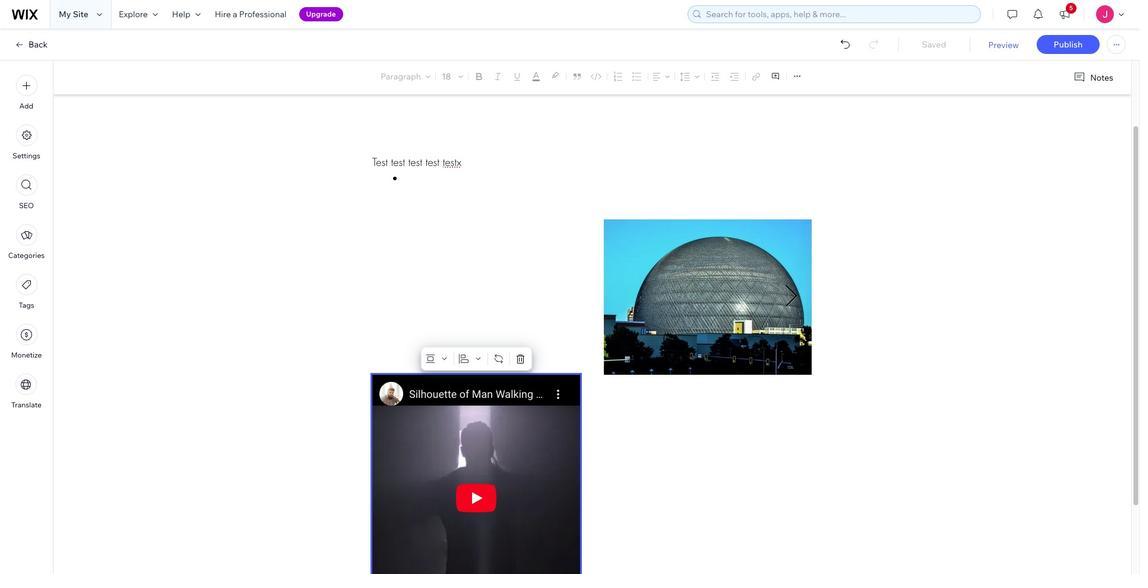 Task type: describe. For each thing, give the bounding box(es) containing it.
preview button
[[989, 40, 1019, 50]]

settings
[[13, 151, 40, 160]]

5 button
[[1052, 0, 1078, 29]]

a
[[233, 9, 237, 20]]

translate
[[11, 401, 42, 410]]

settings button
[[13, 125, 40, 160]]

add
[[20, 102, 33, 110]]

tags button
[[16, 274, 37, 310]]

upgrade button
[[299, 7, 343, 21]]

explore
[[119, 9, 148, 20]]

seo button
[[16, 175, 37, 210]]

back button
[[14, 39, 48, 50]]

upgrade
[[306, 10, 336, 18]]

paragraph
[[381, 71, 421, 82]]

publish button
[[1037, 35, 1100, 54]]

publish
[[1054, 39, 1083, 50]]

menu containing add
[[0, 68, 53, 417]]

test test test test testx
[[372, 156, 462, 169]]

monetize button
[[11, 324, 42, 360]]

translate button
[[11, 374, 42, 410]]

seo
[[19, 201, 34, 210]]

monetize
[[11, 351, 42, 360]]

test
[[372, 156, 388, 169]]

notes
[[1091, 72, 1114, 83]]

add button
[[16, 75, 37, 110]]

3 test from the left
[[426, 156, 440, 169]]

help
[[172, 9, 190, 20]]



Task type: vqa. For each thing, say whether or not it's contained in the screenshot.
WIX
no



Task type: locate. For each thing, give the bounding box(es) containing it.
tags
[[19, 301, 34, 310]]

2 horizontal spatial test
[[426, 156, 440, 169]]

1 horizontal spatial test
[[408, 156, 422, 169]]

paragraph button
[[378, 68, 433, 85]]

site
[[73, 9, 88, 20]]

categories
[[8, 251, 45, 260]]

testx
[[443, 156, 462, 169]]

1 test from the left
[[391, 156, 405, 169]]

test
[[391, 156, 405, 169], [408, 156, 422, 169], [426, 156, 440, 169]]

help button
[[165, 0, 208, 29]]

categories button
[[8, 224, 45, 260]]

Search for tools, apps, help & more... field
[[703, 6, 977, 23]]

hire
[[215, 9, 231, 20]]

my site
[[59, 9, 88, 20]]

preview
[[989, 40, 1019, 50]]

2 test from the left
[[408, 156, 422, 169]]

5
[[1070, 4, 1073, 12]]

hire a professional
[[215, 9, 287, 20]]

my
[[59, 9, 71, 20]]

menu
[[0, 68, 53, 417]]

notes button
[[1069, 69, 1117, 86]]

back
[[29, 39, 48, 50]]

hire a professional link
[[208, 0, 294, 29]]

0 horizontal spatial test
[[391, 156, 405, 169]]

professional
[[239, 9, 287, 20]]



